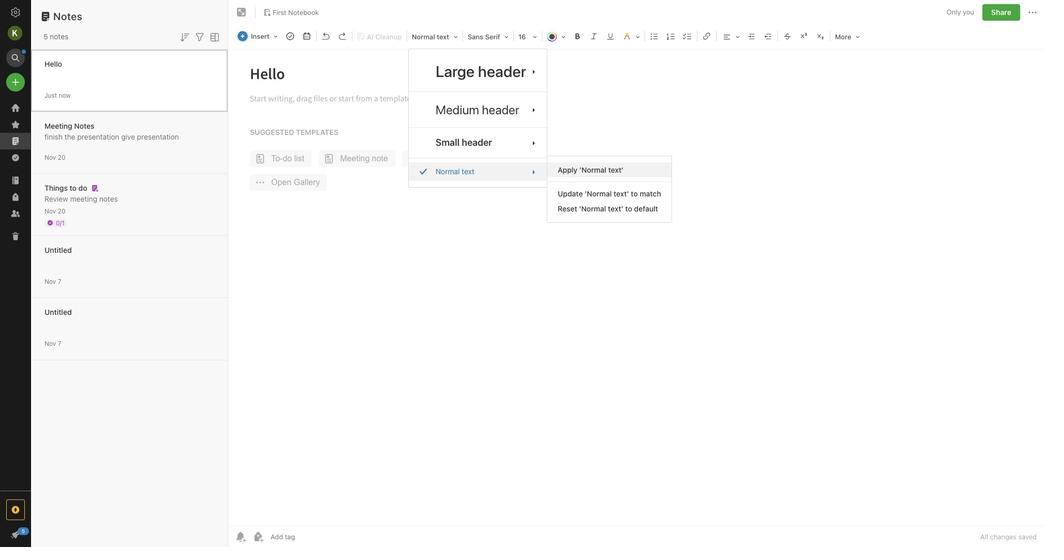 Task type: describe. For each thing, give the bounding box(es) containing it.
meeting notes finish the presentation give presentation
[[45, 121, 179, 141]]

text' for match
[[614, 190, 629, 198]]

1 nov 7 from the top
[[45, 278, 61, 285]]

more actions image
[[1027, 6, 1039, 19]]

Insert field
[[235, 29, 282, 43]]

small header link
[[409, 132, 547, 154]]

to inside note list element
[[70, 184, 77, 192]]

0 horizontal spatial notes
[[50, 32, 68, 41]]

Add tag field
[[270, 533, 347, 542]]

subscript image
[[814, 29, 828, 43]]

[object object] field containing small header
[[409, 132, 547, 154]]

reset 'normal text' to default link
[[548, 201, 672, 216]]

More field
[[832, 29, 864, 44]]

header for small header
[[462, 137, 492, 148]]

note list element
[[31, 0, 228, 548]]

numbered list image
[[664, 29, 679, 43]]

medium header link
[[409, 96, 547, 123]]

5 notes
[[43, 32, 68, 41]]

apply 'normal text'
[[558, 166, 624, 175]]

underline image
[[604, 29, 618, 43]]

note window element
[[228, 0, 1046, 548]]

calendar event image
[[300, 29, 314, 43]]

sans
[[468, 33, 484, 41]]

[object Object] field
[[409, 55, 547, 88]]

Heading level field
[[408, 29, 462, 44]]

add filters image
[[194, 31, 206, 43]]

normal inside heading level field
[[412, 33, 435, 41]]

to for reset 'normal text' to default
[[626, 205, 633, 213]]

large
[[436, 62, 475, 80]]

Note Editor text field
[[228, 50, 1046, 526]]

apply 'normal text' link
[[548, 163, 672, 178]]

italic image
[[587, 29, 601, 43]]

medium header
[[436, 103, 520, 117]]

reset 'normal text' to default
[[558, 205, 658, 213]]

checklist image
[[681, 29, 695, 43]]

Font size field
[[515, 29, 541, 44]]

indent image
[[745, 29, 759, 43]]

normal text link
[[409, 163, 547, 181]]

normal inside menu item
[[436, 167, 460, 176]]

bold image
[[570, 29, 585, 43]]

just
[[45, 91, 57, 99]]

2 presentation from the left
[[137, 132, 179, 141]]

to for update 'normal text' to match
[[631, 190, 638, 198]]

Font color field
[[543, 29, 569, 44]]

Add filters field
[[194, 30, 206, 43]]

1 nov from the top
[[45, 153, 56, 161]]

first notebook button
[[260, 5, 323, 20]]

Highlight field
[[619, 29, 644, 44]]

do
[[78, 184, 87, 192]]

click to expand image
[[27, 529, 34, 541]]

notebook
[[288, 8, 319, 16]]

apply 'normal text' menu item
[[548, 163, 672, 178]]

insert
[[251, 32, 270, 40]]

bulleted list image
[[648, 29, 662, 43]]

More actions field
[[1027, 4, 1039, 21]]

share
[[992, 8, 1012, 17]]

2 nov 20 from the top
[[45, 207, 65, 215]]

things
[[45, 184, 68, 192]]

text' inside menu item
[[609, 166, 624, 175]]

dropdown list menu containing apply 'normal text'
[[548, 163, 672, 216]]

update
[[558, 190, 583, 198]]

finish
[[45, 132, 63, 141]]

match
[[640, 190, 661, 198]]

superscript image
[[797, 29, 812, 43]]

3 nov from the top
[[45, 278, 56, 285]]

add tag image
[[252, 531, 265, 544]]

give
[[121, 132, 135, 141]]

task image
[[283, 29, 298, 43]]

0 vertical spatial notes
[[53, 10, 83, 22]]

header for medium header
[[482, 103, 520, 117]]

'normal for update
[[585, 190, 612, 198]]

Sort options field
[[179, 30, 191, 43]]

small header
[[436, 137, 492, 148]]

Account field
[[0, 23, 31, 43]]

2 nov from the top
[[45, 207, 56, 215]]

the
[[64, 132, 75, 141]]

1 20 from the top
[[58, 153, 65, 161]]

1 untitled from the top
[[45, 246, 72, 254]]

only
[[947, 8, 962, 16]]



Task type: vqa. For each thing, say whether or not it's contained in the screenshot.
update
yes



Task type: locate. For each thing, give the bounding box(es) containing it.
small
[[436, 137, 460, 148]]

[object object] field containing normal text
[[409, 163, 547, 181]]

strikethrough image
[[781, 29, 795, 43]]

nov 7
[[45, 278, 61, 285], [45, 340, 61, 348]]

header for large header
[[478, 62, 526, 80]]

2 20 from the top
[[58, 207, 65, 215]]

1 vertical spatial nov 20
[[45, 207, 65, 215]]

'normal for apply
[[580, 166, 607, 175]]

1 [object object] field from the top
[[409, 132, 547, 154]]

notes inside meeting notes finish the presentation give presentation
[[74, 121, 95, 130]]

text' for default
[[608, 205, 624, 213]]

normal text up large
[[412, 33, 449, 41]]

account image
[[8, 26, 22, 40]]

header up normal text menu item
[[462, 137, 492, 148]]

2 untitled from the top
[[45, 308, 72, 317]]

5
[[43, 32, 48, 41], [22, 529, 25, 535]]

0 vertical spatial 'normal
[[580, 166, 607, 175]]

normal text inside menu item
[[436, 167, 475, 176]]

1 horizontal spatial dropdown list menu
[[548, 163, 672, 216]]

notes up the
[[74, 121, 95, 130]]

serif
[[485, 33, 500, 41]]

0 vertical spatial untitled
[[45, 246, 72, 254]]

2 nov 7 from the top
[[45, 340, 61, 348]]

now
[[59, 91, 71, 99]]

0/1
[[56, 219, 65, 227]]

4 nov from the top
[[45, 340, 56, 348]]

2 [object object] field from the top
[[409, 163, 547, 181]]

review meeting notes
[[45, 194, 118, 203]]

1 7 from the top
[[58, 278, 61, 285]]

first
[[273, 8, 287, 16]]

text
[[437, 33, 449, 41], [462, 167, 475, 176]]

large header
[[436, 62, 526, 80]]

0 horizontal spatial dropdown list menu
[[409, 55, 547, 181]]

text left sans
[[437, 33, 449, 41]]

update 'normal text' to match link
[[548, 186, 672, 201]]

1 vertical spatial text
[[462, 167, 475, 176]]

share button
[[983, 4, 1021, 21]]

1 vertical spatial 7
[[58, 340, 61, 348]]

to left default
[[626, 205, 633, 213]]

0 horizontal spatial text
[[437, 33, 449, 41]]

large header link
[[409, 55, 547, 88]]

dropdown list menu containing large header
[[409, 55, 547, 181]]

Font family field
[[464, 29, 512, 44]]

more
[[835, 33, 852, 41]]

0 horizontal spatial 5
[[22, 529, 25, 535]]

first notebook
[[273, 8, 319, 16]]

1 vertical spatial [object object] field
[[409, 163, 547, 181]]

all changes saved
[[981, 533, 1037, 541]]

5 for 5 notes
[[43, 32, 48, 41]]

to inside reset 'normal text' to default link
[[626, 205, 633, 213]]

medium
[[436, 103, 479, 117]]

View options field
[[206, 30, 221, 43]]

1 presentation from the left
[[77, 132, 119, 141]]

nov 20 down finish
[[45, 153, 65, 161]]

untitled
[[45, 246, 72, 254], [45, 308, 72, 317]]

insert link image
[[700, 29, 714, 43]]

[object Object] field
[[409, 96, 547, 123]]

2 vertical spatial text'
[[608, 205, 624, 213]]

default
[[634, 205, 658, 213]]

text' down update 'normal text' to match
[[608, 205, 624, 213]]

meeting
[[45, 121, 72, 130]]

things to do
[[45, 184, 87, 192]]

'normal up the reset 'normal text' to default
[[585, 190, 612, 198]]

home image
[[9, 102, 22, 114]]

2 vertical spatial header
[[462, 137, 492, 148]]

nov 20 down the 'review'
[[45, 207, 65, 215]]

notes
[[50, 32, 68, 41], [99, 194, 118, 203]]

'normal inside menu item
[[580, 166, 607, 175]]

0 vertical spatial notes
[[50, 32, 68, 41]]

to
[[70, 184, 77, 192], [631, 190, 638, 198], [626, 205, 633, 213]]

settings image
[[9, 6, 22, 19]]

1 vertical spatial text'
[[614, 190, 629, 198]]

undo image
[[319, 29, 333, 43]]

5 up hello
[[43, 32, 48, 41]]

redo image
[[335, 29, 350, 43]]

5 left click to expand icon
[[22, 529, 25, 535]]

7
[[58, 278, 61, 285], [58, 340, 61, 348]]

0 vertical spatial text
[[437, 33, 449, 41]]

20 down finish
[[58, 153, 65, 161]]

20 up 0/1
[[58, 207, 65, 215]]

to inside "update 'normal text' to match" link
[[631, 190, 638, 198]]

notes up 5 notes
[[53, 10, 83, 22]]

0 vertical spatial normal
[[412, 33, 435, 41]]

tree
[[0, 100, 31, 491]]

1 horizontal spatial presentation
[[137, 132, 179, 141]]

presentation
[[77, 132, 119, 141], [137, 132, 179, 141]]

5 inside note list element
[[43, 32, 48, 41]]

1 horizontal spatial 5
[[43, 32, 48, 41]]

0 vertical spatial 20
[[58, 153, 65, 161]]

header down serif
[[478, 62, 526, 80]]

all
[[981, 533, 989, 541]]

text inside heading level field
[[437, 33, 449, 41]]

text'
[[609, 166, 624, 175], [614, 190, 629, 198], [608, 205, 624, 213]]

'normal right apply
[[580, 166, 607, 175]]

reset
[[558, 205, 578, 213]]

to left do
[[70, 184, 77, 192]]

upgrade image
[[9, 504, 22, 517]]

expand note image
[[236, 6, 248, 19]]

header
[[478, 62, 526, 80], [482, 103, 520, 117], [462, 137, 492, 148]]

normal text down small
[[436, 167, 475, 176]]

'normal down "update 'normal text' to match" link
[[579, 205, 606, 213]]

update 'normal text' to match
[[558, 190, 661, 198]]

1 vertical spatial nov 7
[[45, 340, 61, 348]]

Help and Learning task checklist field
[[0, 527, 31, 544]]

5 inside the help and learning task checklist field
[[22, 529, 25, 535]]

notes up hello
[[50, 32, 68, 41]]

'normal
[[580, 166, 607, 175], [585, 190, 612, 198], [579, 205, 606, 213]]

0 vertical spatial normal text
[[412, 33, 449, 41]]

header inside [object object] field
[[462, 137, 492, 148]]

outdent image
[[761, 29, 776, 43]]

0 horizontal spatial normal
[[412, 33, 435, 41]]

1 nov 20 from the top
[[45, 153, 65, 161]]

1 vertical spatial normal
[[436, 167, 460, 176]]

16
[[519, 33, 526, 41]]

review
[[45, 194, 68, 203]]

1 vertical spatial notes
[[74, 121, 95, 130]]

0 vertical spatial nov 7
[[45, 278, 61, 285]]

presentation right give at the left top of the page
[[137, 132, 179, 141]]

0 vertical spatial [object object] field
[[409, 132, 547, 154]]

1 vertical spatial header
[[482, 103, 520, 117]]

5 for 5
[[22, 529, 25, 535]]

notes
[[53, 10, 83, 22], [74, 121, 95, 130]]

nov
[[45, 153, 56, 161], [45, 207, 56, 215], [45, 278, 56, 285], [45, 340, 56, 348]]

0 horizontal spatial presentation
[[77, 132, 119, 141]]

1 vertical spatial 5
[[22, 529, 25, 535]]

only you
[[947, 8, 975, 16]]

0 vertical spatial text'
[[609, 166, 624, 175]]

normal text
[[412, 33, 449, 41], [436, 167, 475, 176]]

1 vertical spatial untitled
[[45, 308, 72, 317]]

0 vertical spatial nov 20
[[45, 153, 65, 161]]

20
[[58, 153, 65, 161], [58, 207, 65, 215]]

1 horizontal spatial normal
[[436, 167, 460, 176]]

0 vertical spatial header
[[478, 62, 526, 80]]

[object object] field up normal text menu item
[[409, 132, 547, 154]]

presentation right the
[[77, 132, 119, 141]]

0 vertical spatial 5
[[43, 32, 48, 41]]

[object Object] field
[[409, 132, 547, 154], [409, 163, 547, 181]]

text inside menu item
[[462, 167, 475, 176]]

to left match
[[631, 190, 638, 198]]

text' up "update 'normal text' to match" link
[[609, 166, 624, 175]]

[object object] field down the small header link
[[409, 163, 547, 181]]

notes right meeting
[[99, 194, 118, 203]]

apply
[[558, 166, 578, 175]]

just now
[[45, 91, 71, 99]]

text' up reset 'normal text' to default link at the right top of page
[[614, 190, 629, 198]]

1 vertical spatial 20
[[58, 207, 65, 215]]

hello
[[45, 59, 62, 68]]

normal text menu item
[[409, 163, 547, 181]]

1 horizontal spatial notes
[[99, 194, 118, 203]]

dropdown list menu
[[409, 55, 547, 181], [548, 163, 672, 216]]

header up the small header link
[[482, 103, 520, 117]]

normal text inside heading level field
[[412, 33, 449, 41]]

meeting
[[70, 194, 97, 203]]

2 7 from the top
[[58, 340, 61, 348]]

0 vertical spatial 7
[[58, 278, 61, 285]]

saved
[[1019, 533, 1037, 541]]

1 vertical spatial 'normal
[[585, 190, 612, 198]]

Alignment field
[[718, 29, 744, 44]]

1 vertical spatial notes
[[99, 194, 118, 203]]

normal
[[412, 33, 435, 41], [436, 167, 460, 176]]

changes
[[991, 533, 1017, 541]]

you
[[963, 8, 975, 16]]

nov 20
[[45, 153, 65, 161], [45, 207, 65, 215]]

add a reminder image
[[234, 531, 247, 544]]

text down small header
[[462, 167, 475, 176]]

1 horizontal spatial text
[[462, 167, 475, 176]]

2 vertical spatial 'normal
[[579, 205, 606, 213]]

'normal for reset
[[579, 205, 606, 213]]

1 vertical spatial normal text
[[436, 167, 475, 176]]

sans serif
[[468, 33, 500, 41]]



